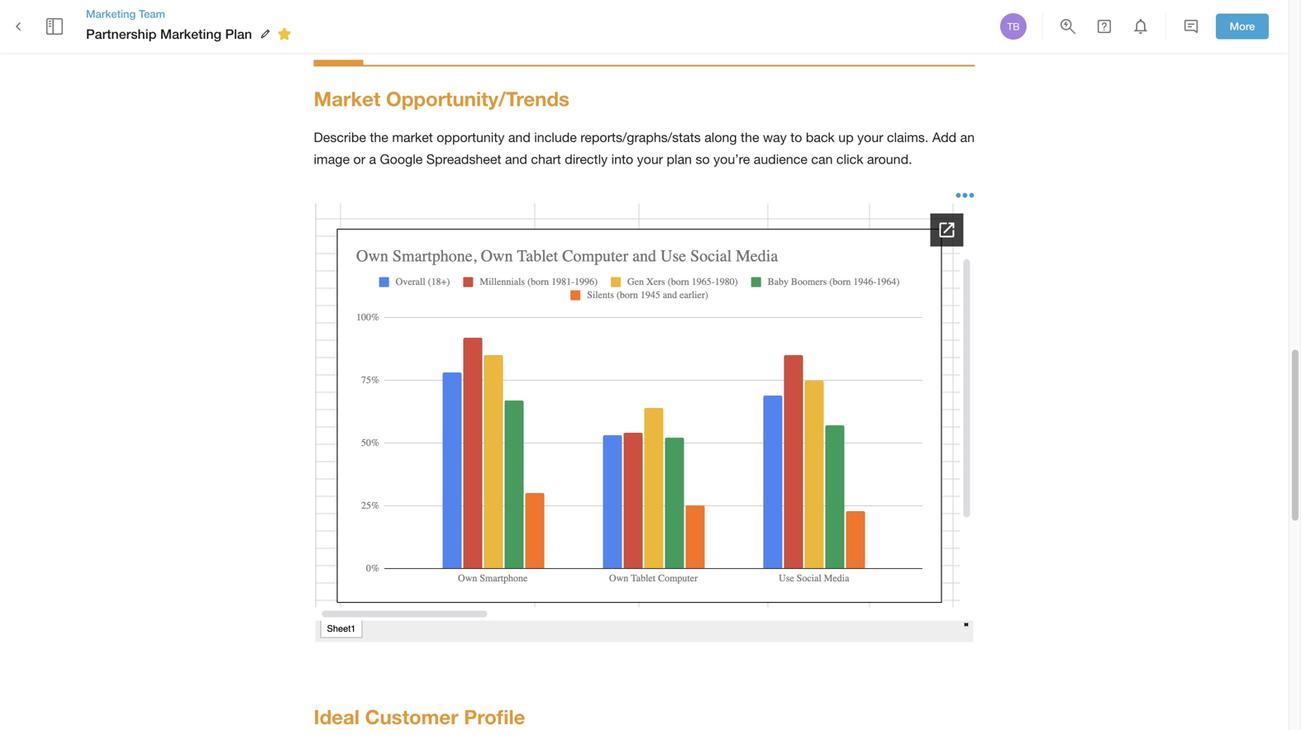 Task type: describe. For each thing, give the bounding box(es) containing it.
image
[[314, 152, 350, 167]]

opportunity/trends
[[386, 87, 570, 111]]

you're
[[714, 152, 750, 167]]

tb
[[1007, 21, 1020, 32]]

customer
[[365, 706, 459, 729]]

describe
[[314, 130, 366, 145]]

ideal
[[314, 706, 360, 729]]

tb button
[[998, 11, 1029, 42]]

profile
[[464, 706, 525, 729]]

an
[[960, 130, 975, 145]]

describe the market opportunity and include reports/graphs/stats along the way to back up your claims. add an image or a google spreadsheet and chart directly into your plan so you're audience can click around.
[[314, 130, 979, 167]]

along
[[705, 130, 737, 145]]

plan
[[667, 152, 692, 167]]

0 vertical spatial and
[[508, 130, 531, 145]]

so
[[696, 152, 710, 167]]

a
[[369, 152, 376, 167]]

to
[[791, 130, 802, 145]]

1 the from the left
[[370, 130, 389, 145]]

partnership
[[86, 26, 157, 42]]

add
[[933, 130, 957, 145]]

2 the from the left
[[741, 130, 760, 145]]

more button
[[1216, 14, 1269, 39]]

chart
[[531, 152, 561, 167]]

1 horizontal spatial your
[[858, 130, 884, 145]]

1 vertical spatial your
[[637, 152, 663, 167]]

plan
[[225, 26, 252, 42]]

up
[[839, 130, 854, 145]]

into
[[612, 152, 634, 167]]

or
[[353, 152, 365, 167]]



Task type: locate. For each thing, give the bounding box(es) containing it.
0 horizontal spatial the
[[370, 130, 389, 145]]

reports/graphs/stats
[[581, 130, 701, 145]]

0 vertical spatial marketing
[[86, 7, 136, 20]]

your down reports/graphs/stats
[[637, 152, 663, 167]]

directly
[[565, 152, 608, 167]]

market
[[392, 130, 433, 145]]

and
[[508, 130, 531, 145], [505, 152, 527, 167]]

claims.
[[887, 130, 929, 145]]

team
[[139, 7, 165, 20]]

and left "chart"
[[505, 152, 527, 167]]

market
[[314, 87, 381, 111]]

around.
[[867, 152, 912, 167]]

marketing team link
[[86, 7, 297, 22]]

the up 'a'
[[370, 130, 389, 145]]

your right up
[[858, 130, 884, 145]]

the
[[370, 130, 389, 145], [741, 130, 760, 145]]

market opportunity/trends
[[314, 87, 570, 111]]

0 horizontal spatial marketing
[[86, 7, 136, 20]]

more
[[1230, 20, 1256, 33]]

marketing
[[86, 7, 136, 20], [160, 26, 222, 42]]

audience
[[754, 152, 808, 167]]

1 horizontal spatial marketing
[[160, 26, 222, 42]]

partnership marketing plan
[[86, 26, 252, 42]]

and left 'include'
[[508, 130, 531, 145]]

marketing team
[[86, 7, 165, 20]]

way
[[763, 130, 787, 145]]

click
[[837, 152, 864, 167]]

marketing up partnership
[[86, 7, 136, 20]]

the left way
[[741, 130, 760, 145]]

0 horizontal spatial your
[[637, 152, 663, 167]]

1 vertical spatial and
[[505, 152, 527, 167]]

1 horizontal spatial the
[[741, 130, 760, 145]]

1 vertical spatial marketing
[[160, 26, 222, 42]]

google
[[380, 152, 423, 167]]

back
[[806, 130, 835, 145]]

can
[[811, 152, 833, 167]]

0 vertical spatial your
[[858, 130, 884, 145]]

include
[[534, 130, 577, 145]]

spreadsheet
[[426, 152, 501, 167]]

opportunity
[[437, 130, 505, 145]]

your
[[858, 130, 884, 145], [637, 152, 663, 167]]

marketing down marketing team link
[[160, 26, 222, 42]]

ideal customer profile
[[314, 706, 525, 729]]



Task type: vqa. For each thing, say whether or not it's contained in the screenshot.
Last
no



